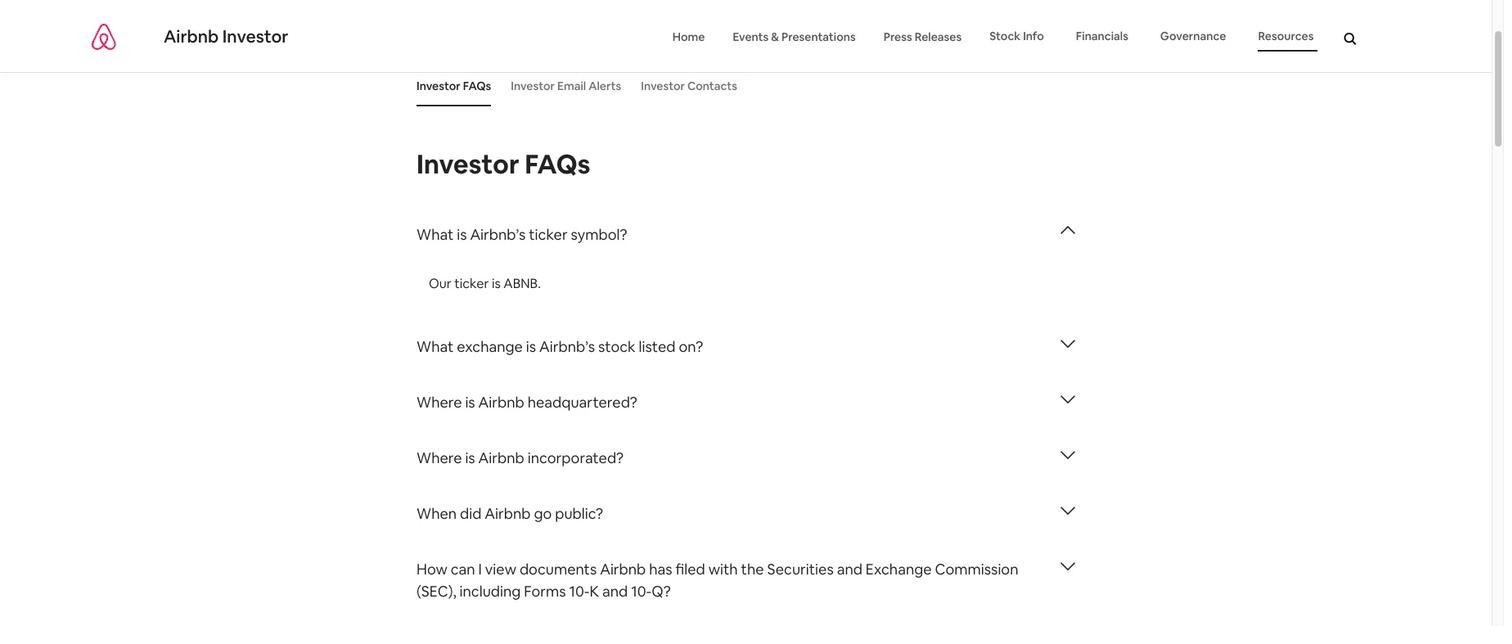 Task type: describe. For each thing, give the bounding box(es) containing it.
i
[[479, 560, 482, 578]]

home
[[673, 30, 705, 45]]

resources
[[1259, 29, 1314, 44]]

did
[[460, 504, 482, 523]]

when
[[417, 504, 457, 523]]

view
[[485, 560, 517, 578]]

governance button
[[1161, 22, 1231, 52]]

is for headquartered?
[[465, 393, 475, 411]]

when did airbnb go public?
[[417, 504, 603, 523]]

filed
[[676, 560, 705, 578]]

what for what exchange is airbnb's stock listed on?
[[417, 337, 454, 356]]

airbnb for when did airbnb go public?
[[485, 504, 531, 523]]

investor for investor email alerts 'link'
[[511, 79, 555, 93]]

our
[[429, 275, 452, 292]]

stock
[[990, 29, 1021, 44]]

airbnb inside how can i view documents airbnb has filed with the securities and exchange commission (sec), including forms 10-k and 10-q?
[[600, 560, 646, 578]]

events & presentations link
[[733, 24, 856, 50]]

press releases link
[[884, 24, 962, 50]]

(sec),
[[417, 582, 456, 601]]

is for incorporated?
[[465, 448, 475, 467]]

2 10- from the left
[[631, 582, 652, 601]]

events & presentations
[[733, 30, 856, 45]]

q?
[[652, 582, 671, 601]]

0 vertical spatial faqs
[[463, 79, 491, 93]]

&
[[771, 30, 779, 45]]

1 vertical spatial faqs
[[525, 147, 591, 181]]

go
[[534, 504, 552, 523]]

is left abnb.
[[492, 275, 501, 292]]

headquartered?
[[528, 393, 638, 411]]

airbnb investor link
[[91, 22, 289, 51]]

ticker inside what is airbnb's ticker symbol? dropdown button
[[529, 225, 568, 244]]

symbol?
[[571, 225, 628, 244]]

resources button
[[1259, 22, 1318, 52]]

press releases
[[884, 30, 962, 45]]

where for where is airbnb incorporated?
[[417, 448, 462, 467]]

abnb.
[[504, 275, 541, 292]]

chevron down image for stock
[[1061, 335, 1076, 357]]

where is airbnb headquartered? button
[[417, 375, 1076, 429]]

how can i view documents airbnb has filed with the securities and exchange commission (sec), including forms 10-k and 10-q? button
[[417, 542, 1076, 619]]

investor for investor contacts "link"
[[641, 79, 685, 93]]

where is airbnb incorporated? button
[[417, 430, 1076, 485]]

1 10- from the left
[[569, 582, 590, 601]]

what is airbnb's ticker symbol?
[[417, 225, 628, 244]]

with
[[709, 560, 738, 578]]

airbnb for where is airbnb headquartered?
[[479, 393, 525, 411]]

where for where is airbnb headquartered?
[[417, 393, 462, 411]]

investor contacts
[[641, 79, 738, 93]]

exchange
[[866, 560, 932, 578]]

governance
[[1161, 29, 1227, 44]]

financials button
[[1076, 22, 1133, 52]]

where is airbnb headquartered?
[[417, 393, 638, 411]]

commission
[[935, 560, 1019, 578]]

investor email alerts
[[511, 79, 622, 93]]

0 vertical spatial and
[[837, 560, 863, 578]]

stock
[[598, 337, 636, 356]]



Task type: locate. For each thing, give the bounding box(es) containing it.
and
[[837, 560, 863, 578], [603, 582, 628, 601]]

info
[[1023, 29, 1044, 44]]

financials
[[1076, 29, 1129, 44]]

1 horizontal spatial faqs
[[525, 147, 591, 181]]

1 where from the top
[[417, 393, 462, 411]]

including
[[460, 582, 521, 601]]

is for ticker
[[457, 225, 467, 244]]

0 vertical spatial airbnb's
[[470, 225, 526, 244]]

investor faqs link
[[417, 65, 491, 106]]

on?
[[679, 337, 703, 356]]

airbnb for where is airbnb incorporated?
[[479, 448, 525, 467]]

1 horizontal spatial ticker
[[529, 225, 568, 244]]

chevron down image
[[1061, 335, 1076, 357], [1061, 391, 1076, 413], [1061, 502, 1076, 524]]

our ticker is abnb.
[[429, 275, 541, 292]]

0 horizontal spatial 10-
[[569, 582, 590, 601]]

2 what from the top
[[417, 337, 454, 356]]

stock info button
[[990, 22, 1048, 52]]

airbnb's left stock
[[540, 337, 595, 356]]

releases
[[915, 30, 962, 45]]

listed
[[639, 337, 676, 356]]

0 vertical spatial ticker
[[529, 225, 568, 244]]

investor inside 'link'
[[511, 79, 555, 93]]

investor faqs
[[417, 79, 491, 93], [417, 147, 591, 181]]

home link
[[673, 24, 705, 50]]

2 where from the top
[[417, 448, 462, 467]]

where is airbnb incorporated?
[[417, 448, 624, 467]]

chevron down image inside where is airbnb headquartered? dropdown button
[[1061, 391, 1076, 413]]

and left exchange at the right
[[837, 560, 863, 578]]

has
[[649, 560, 673, 578]]

2 investor faqs from the top
[[417, 147, 591, 181]]

ticker left symbol?
[[529, 225, 568, 244]]

chevron up image
[[1061, 223, 1076, 245]]

investor for investor faqs link
[[417, 79, 461, 93]]

documents
[[520, 560, 597, 578]]

0 vertical spatial investor faqs
[[417, 79, 491, 93]]

incorporated?
[[528, 448, 624, 467]]

securities
[[767, 560, 834, 578]]

what up our
[[417, 225, 454, 244]]

investor contacts link
[[641, 65, 738, 106]]

what exchange is airbnb's stock listed on?
[[417, 337, 703, 356]]

chevron down image for public?
[[1061, 502, 1076, 524]]

is right exchange
[[526, 337, 536, 356]]

1 vertical spatial airbnb's
[[540, 337, 595, 356]]

menu containing stock info
[[659, 22, 1332, 52]]

is up our ticker is abnb.
[[457, 225, 467, 244]]

airbnb's up our ticker is abnb.
[[470, 225, 526, 244]]

10- down documents
[[569, 582, 590, 601]]

what exchange is airbnb's stock listed on? button
[[417, 319, 1076, 374]]

what is airbnb's ticker symbol? button
[[417, 207, 1076, 262]]

how
[[417, 560, 448, 578]]

0 horizontal spatial faqs
[[463, 79, 491, 93]]

chevron down image inside "when did airbnb go public?" dropdown button
[[1061, 502, 1076, 524]]

exchange
[[457, 337, 523, 356]]

1 vertical spatial and
[[603, 582, 628, 601]]

investor email alerts link
[[511, 65, 622, 106]]

when did airbnb go public? button
[[417, 486, 1076, 541]]

public?
[[555, 504, 603, 523]]

2 chevron down image from the top
[[1061, 391, 1076, 413]]

1 horizontal spatial airbnb's
[[540, 337, 595, 356]]

0 vertical spatial where
[[417, 393, 462, 411]]

0 vertical spatial what
[[417, 225, 454, 244]]

what left exchange
[[417, 337, 454, 356]]

airbnb inside dropdown button
[[479, 448, 525, 467]]

presentations
[[782, 30, 856, 45]]

menu
[[659, 22, 1332, 52]]

is down exchange
[[465, 393, 475, 411]]

airbnb investor
[[164, 25, 289, 47]]

where inside dropdown button
[[417, 393, 462, 411]]

forms
[[524, 582, 566, 601]]

1 vertical spatial what
[[417, 337, 454, 356]]

1 vertical spatial ticker
[[455, 275, 489, 292]]

faqs
[[463, 79, 491, 93], [525, 147, 591, 181]]

1 vertical spatial where
[[417, 448, 462, 467]]

alerts
[[589, 79, 622, 93]]

press
[[884, 30, 913, 45]]

stock info
[[990, 29, 1044, 44]]

is
[[457, 225, 467, 244], [492, 275, 501, 292], [526, 337, 536, 356], [465, 393, 475, 411], [465, 448, 475, 467]]

and right k at the bottom left of the page
[[603, 582, 628, 601]]

where up "when" in the left bottom of the page
[[417, 448, 462, 467]]

email
[[557, 79, 586, 93]]

investor
[[223, 25, 289, 47], [417, 79, 461, 93], [511, 79, 555, 93], [641, 79, 685, 93], [417, 147, 519, 181]]

1 what from the top
[[417, 225, 454, 244]]

chevron down image inside what exchange is airbnb's stock listed on? dropdown button
[[1061, 335, 1076, 357]]

airbnb's
[[470, 225, 526, 244], [540, 337, 595, 356]]

0 vertical spatial chevron down image
[[1061, 335, 1076, 357]]

3 chevron down image from the top
[[1061, 502, 1076, 524]]

1 chevron down image from the top
[[1061, 335, 1076, 357]]

where inside dropdown button
[[417, 448, 462, 467]]

1 horizontal spatial and
[[837, 560, 863, 578]]

airbnb
[[164, 25, 219, 47], [479, 393, 525, 411], [479, 448, 525, 467], [485, 504, 531, 523], [600, 560, 646, 578]]

what
[[417, 225, 454, 244], [417, 337, 454, 356]]

events
[[733, 30, 769, 45]]

ticker
[[529, 225, 568, 244], [455, 275, 489, 292]]

where down exchange
[[417, 393, 462, 411]]

the
[[741, 560, 764, 578]]

0 horizontal spatial airbnb's
[[470, 225, 526, 244]]

contacts
[[688, 79, 738, 93]]

10- down has
[[631, 582, 652, 601]]

k
[[590, 582, 599, 601]]

where
[[417, 393, 462, 411], [417, 448, 462, 467]]

investor inside "link"
[[641, 79, 685, 93]]

what for what is airbnb's ticker symbol?
[[417, 225, 454, 244]]

0 horizontal spatial and
[[603, 582, 628, 601]]

2 vertical spatial chevron down image
[[1061, 502, 1076, 524]]

1 vertical spatial chevron down image
[[1061, 391, 1076, 413]]

1 horizontal spatial 10-
[[631, 582, 652, 601]]

how can i view documents airbnb has filed with the securities and exchange commission (sec), including forms 10-k and 10-q?
[[417, 560, 1019, 601]]

1 investor faqs from the top
[[417, 79, 491, 93]]

chevron down image
[[1061, 447, 1076, 469]]

is inside dropdown button
[[465, 448, 475, 467]]

0 horizontal spatial ticker
[[455, 275, 489, 292]]

is up did
[[465, 448, 475, 467]]

can
[[451, 560, 475, 578]]

ticker right our
[[455, 275, 489, 292]]

click to open search image
[[1345, 33, 1357, 47]]

1 vertical spatial investor faqs
[[417, 147, 591, 181]]

10-
[[569, 582, 590, 601], [631, 582, 652, 601]]



Task type: vqa. For each thing, say whether or not it's contained in the screenshot.
VIEW
yes



